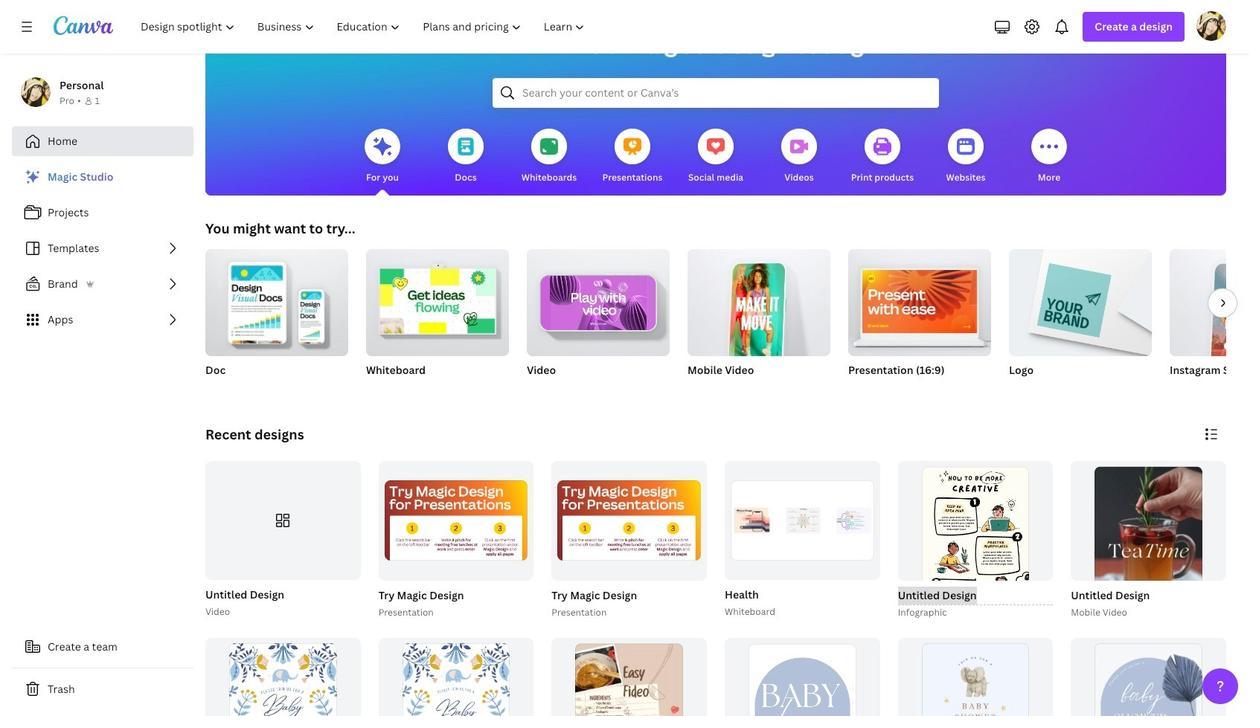 Task type: locate. For each thing, give the bounding box(es) containing it.
Search search field
[[523, 79, 910, 107]]

list
[[12, 162, 194, 335]]

group
[[205, 243, 348, 397], [205, 243, 348, 357], [366, 243, 509, 397], [366, 243, 509, 357], [527, 243, 670, 397], [527, 243, 670, 357], [688, 243, 831, 397], [688, 243, 831, 365], [849, 243, 991, 397], [849, 243, 991, 357], [1009, 243, 1152, 397], [1009, 243, 1152, 357], [1170, 249, 1251, 397], [1170, 249, 1251, 357], [202, 462, 361, 620], [205, 462, 361, 581], [376, 462, 534, 620], [379, 462, 534, 581], [549, 462, 707, 620], [552, 462, 707, 581], [722, 462, 880, 620], [725, 462, 880, 581], [895, 462, 1054, 717], [1068, 462, 1227, 659], [205, 638, 361, 717], [379, 638, 534, 717], [552, 638, 707, 717], [725, 638, 880, 717]]

None field
[[898, 587, 1054, 606]]

None search field
[[493, 78, 939, 108]]

top level navigation element
[[131, 12, 598, 42]]



Task type: describe. For each thing, give the bounding box(es) containing it.
stephanie aranda image
[[1197, 11, 1227, 41]]



Task type: vqa. For each thing, say whether or not it's contained in the screenshot.
rightmost to
no



